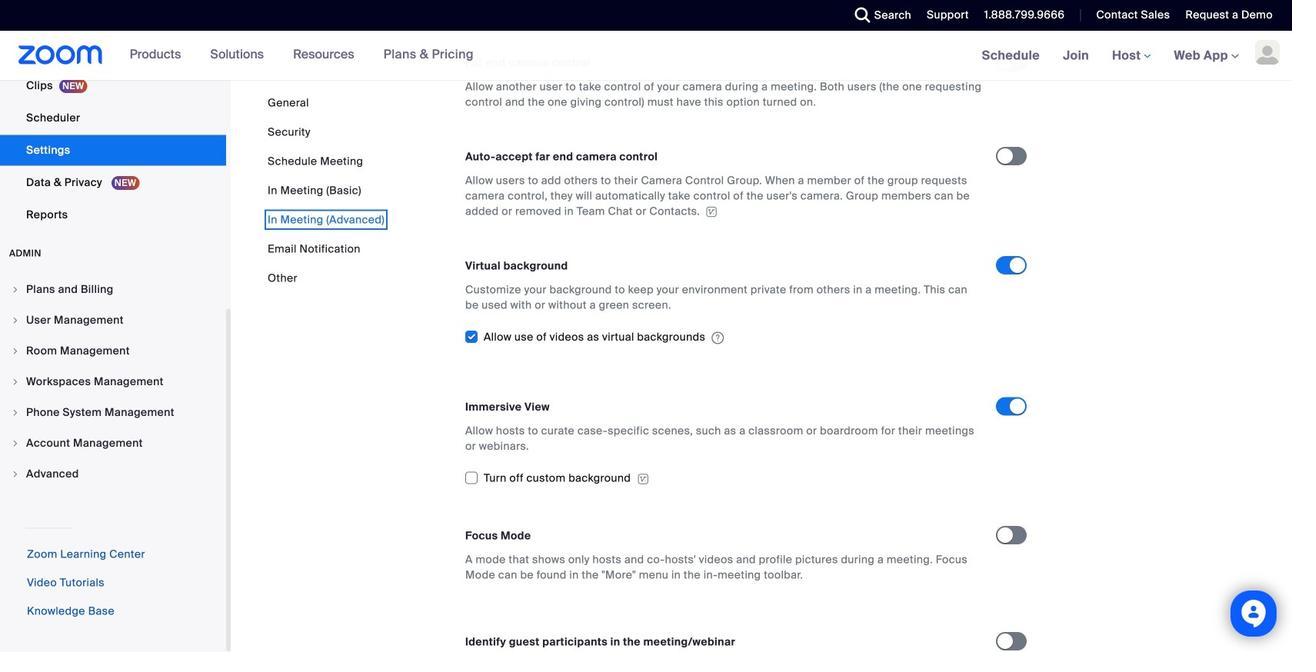 Task type: vqa. For each thing, say whether or not it's contained in the screenshot.
second menu item from the top's right image
yes



Task type: describe. For each thing, give the bounding box(es) containing it.
right image for 4th menu item from the bottom of the admin menu menu
[[11, 377, 20, 387]]

zoom logo image
[[18, 45, 103, 65]]

admin menu menu
[[0, 275, 226, 491]]

1 menu item from the top
[[0, 275, 226, 304]]

learn more about allow use of videos as virtual backgrounds image
[[712, 331, 724, 345]]

right image for second menu item from the bottom of the admin menu menu
[[11, 439, 20, 448]]

right image for 3rd menu item
[[11, 347, 20, 356]]

support version for auto-accept far end camera control image
[[704, 207, 720, 217]]

meetings navigation
[[971, 31, 1293, 81]]

3 menu item from the top
[[0, 337, 226, 366]]

6 menu item from the top
[[0, 429, 226, 458]]

7 menu item from the top
[[0, 460, 226, 489]]

product information navigation
[[118, 31, 485, 80]]



Task type: locate. For each thing, give the bounding box(es) containing it.
4 menu item from the top
[[0, 367, 226, 397]]

right image for fifth menu item from the top
[[11, 408, 20, 417]]

3 right image from the top
[[11, 470, 20, 479]]

personal menu menu
[[0, 0, 226, 232]]

1 vertical spatial right image
[[11, 347, 20, 356]]

2 right image from the top
[[11, 377, 20, 387]]

0 vertical spatial right image
[[11, 285, 20, 294]]

application
[[466, 173, 983, 219]]

2 right image from the top
[[11, 347, 20, 356]]

right image for 1st menu item from the top of the admin menu menu
[[11, 285, 20, 294]]

right image for 2nd menu item from the top
[[11, 316, 20, 325]]

2 vertical spatial right image
[[11, 470, 20, 479]]

1 right image from the top
[[11, 285, 20, 294]]

menu bar
[[268, 95, 385, 286]]

profile picture image
[[1256, 40, 1280, 65]]

4 right image from the top
[[11, 439, 20, 448]]

3 right image from the top
[[11, 408, 20, 417]]

5 menu item from the top
[[0, 398, 226, 427]]

support version for turn off custom background image
[[637, 472, 650, 486]]

banner
[[0, 31, 1293, 81]]

right image
[[11, 285, 20, 294], [11, 347, 20, 356], [11, 470, 20, 479]]

right image
[[11, 316, 20, 325], [11, 377, 20, 387], [11, 408, 20, 417], [11, 439, 20, 448]]

1 right image from the top
[[11, 316, 20, 325]]

menu item
[[0, 275, 226, 304], [0, 306, 226, 335], [0, 337, 226, 366], [0, 367, 226, 397], [0, 398, 226, 427], [0, 429, 226, 458], [0, 460, 226, 489]]

right image for seventh menu item
[[11, 470, 20, 479]]

2 menu item from the top
[[0, 306, 226, 335]]



